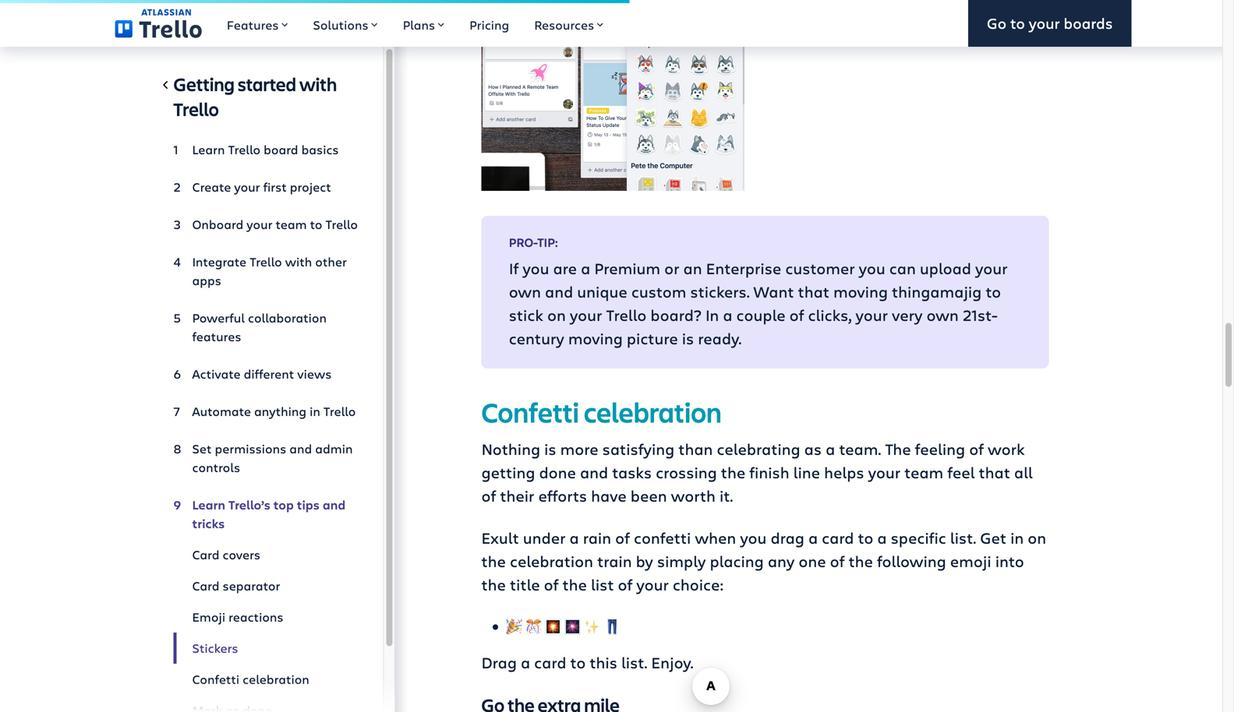 Task type: locate. For each thing, give the bounding box(es) containing it.
century
[[509, 328, 564, 349]]

0 vertical spatial learn
[[192, 141, 225, 158]]

card up emoji
[[192, 578, 220, 595]]

of down want
[[790, 304, 804, 326]]

your
[[1029, 13, 1060, 33], [234, 179, 260, 195], [247, 216, 273, 233], [976, 258, 1008, 279], [570, 304, 602, 326], [856, 304, 888, 326], [868, 462, 901, 483], [637, 574, 669, 595]]

different
[[244, 366, 294, 382]]

a up one
[[809, 527, 818, 549]]

and right 'tips' at the left
[[323, 497, 346, 514]]

drag
[[482, 652, 517, 673]]

the left list
[[563, 574, 587, 595]]

been
[[631, 485, 667, 506]]

automate
[[192, 403, 251, 420]]

basics
[[301, 141, 339, 158]]

in right get on the right
[[1011, 527, 1024, 549]]

own up stick at the top left of page
[[509, 281, 541, 302]]

1 horizontal spatial card
[[822, 527, 854, 549]]

rain
[[583, 527, 611, 549]]

in
[[310, 403, 320, 420], [1011, 527, 1024, 549]]

satisfying
[[603, 439, 675, 460]]

on right stick at the top left of page
[[547, 304, 566, 326]]

trello down 'unique'
[[606, 304, 647, 326]]

learn for learn trello board basics
[[192, 141, 225, 158]]

0 vertical spatial celebration
[[584, 394, 722, 431]]

1 vertical spatial that
[[979, 462, 1011, 483]]

🎇
[[546, 616, 561, 637]]

exult
[[482, 527, 519, 549]]

of up the 'train'
[[615, 527, 630, 549]]

in right anything
[[310, 403, 320, 420]]

tips
[[297, 497, 320, 514]]

stickers
[[192, 640, 238, 657]]

with
[[299, 72, 337, 96], [285, 253, 312, 270]]

learn trello board basics link
[[174, 134, 358, 165]]

choice:
[[673, 574, 724, 595]]

your inside exult under a rain of confetti when you drag a card to a specific list. get in on the celebration train by simply placing any one of the following emoji into the title of the list of your choice:
[[637, 574, 669, 595]]

is up the 'done'
[[544, 439, 556, 460]]

emoji
[[950, 551, 992, 572]]

that down work
[[979, 462, 1011, 483]]

team down first
[[276, 216, 307, 233]]

2 vertical spatial celebration
[[243, 671, 309, 688]]

on inside pro-tip: if you are a premium or an enterprise customer you can upload your own and unique  custom stickers. want that moving thingamajig to stick on your trello board? in a couple of clicks, your very own 21st- century moving picture is ready.
[[547, 304, 566, 326]]

automate anything in trello link
[[174, 396, 358, 427]]

team down feeling
[[905, 462, 944, 483]]

pricing
[[470, 16, 509, 33]]

on inside exult under a rain of confetti when you drag a card to a specific list. get in on the celebration train by simply placing any one of the following emoji into the title of the list of your choice:
[[1028, 527, 1047, 549]]

of left the their
[[482, 485, 496, 506]]

done
[[539, 462, 576, 483]]

celebration down stickers link
[[243, 671, 309, 688]]

1 vertical spatial celebration
[[510, 551, 593, 572]]

0 vertical spatial in
[[310, 403, 320, 420]]

1 vertical spatial card
[[534, 652, 567, 673]]

placing
[[710, 551, 764, 572]]

a right as
[[826, 439, 835, 460]]

1 horizontal spatial own
[[927, 304, 959, 326]]

go to your boards link
[[968, 0, 1132, 47]]

0 vertical spatial that
[[798, 281, 830, 302]]

atlassian trello image
[[115, 9, 202, 38]]

card inside 'link'
[[192, 578, 220, 595]]

trello down onboard your team to trello link
[[250, 253, 282, 270]]

list. up emoji
[[950, 527, 976, 549]]

to up 21st-
[[986, 281, 1001, 302]]

is
[[682, 328, 694, 349], [544, 439, 556, 460]]

a left specific
[[878, 527, 887, 549]]

unique
[[577, 281, 628, 302]]

pro-tip: if you are a premium or an enterprise customer you can upload your own and unique  custom stickers. want that moving thingamajig to stick on your trello board? in a couple of clicks, your very own 21st- century moving picture is ready.
[[509, 234, 1008, 349]]

of right one
[[830, 551, 845, 572]]

moving down 'unique'
[[568, 328, 623, 349]]

2 learn from the top
[[192, 497, 225, 514]]

moving up clicks,
[[834, 281, 888, 302]]

and down are
[[545, 281, 573, 302]]

1 vertical spatial is
[[544, 439, 556, 460]]

1 horizontal spatial on
[[1028, 527, 1047, 549]]

1 vertical spatial in
[[1011, 527, 1024, 549]]

in inside automate anything in trello link
[[310, 403, 320, 420]]

celebration for confetti celebration
[[243, 671, 309, 688]]

1 vertical spatial moving
[[568, 328, 623, 349]]

0 vertical spatial team
[[276, 216, 307, 233]]

of right list
[[618, 574, 633, 595]]

2 card from the top
[[192, 578, 220, 595]]

admin
[[315, 441, 353, 457]]

1 horizontal spatial list.
[[950, 527, 976, 549]]

1 horizontal spatial moving
[[834, 281, 888, 302]]

1 horizontal spatial that
[[979, 462, 1011, 483]]

the right one
[[849, 551, 873, 572]]

thingamajig
[[892, 281, 982, 302]]

drag
[[771, 527, 805, 549]]

0 vertical spatial confetti
[[482, 394, 579, 431]]

crossing
[[656, 462, 717, 483]]

learn inside learn trello's top tips and tricks
[[192, 497, 225, 514]]

list. right this
[[621, 652, 648, 673]]

1 horizontal spatial is
[[682, 328, 694, 349]]

1 card from the top
[[192, 547, 220, 563]]

learn up the create
[[192, 141, 225, 158]]

confetti inside confetti celebration nothing is more satisfying than celebrating as a team. the feeling of work getting done and tasks crossing the finish line helps your team feel that all of their efforts have been worth it.
[[482, 394, 579, 431]]

1 vertical spatial with
[[285, 253, 312, 270]]

and inside learn trello's top tips and tricks
[[323, 497, 346, 514]]

a right drag at the left of the page
[[521, 652, 530, 673]]

plans button
[[390, 0, 457, 47]]

1 vertical spatial confetti
[[192, 671, 239, 688]]

of inside pro-tip: if you are a premium or an enterprise customer you can upload your own and unique  custom stickers. want that moving thingamajig to stick on your trello board? in a couple of clicks, your very own 21st- century moving picture is ready.
[[790, 304, 804, 326]]

learn up tricks
[[192, 497, 225, 514]]

and left admin
[[290, 441, 312, 457]]

line
[[794, 462, 820, 483]]

0 horizontal spatial in
[[310, 403, 320, 420]]

board?
[[651, 304, 702, 326]]

1 vertical spatial learn
[[192, 497, 225, 514]]

0 horizontal spatial own
[[509, 281, 541, 302]]

reactions
[[229, 609, 284, 626]]

confetti
[[482, 394, 579, 431], [192, 671, 239, 688]]

that down customer at the right of the page
[[798, 281, 830, 302]]

with inside 'integrate trello with other apps'
[[285, 253, 312, 270]]

create your first project
[[192, 179, 331, 195]]

0 horizontal spatial that
[[798, 281, 830, 302]]

1 horizontal spatial team
[[905, 462, 944, 483]]

the up it.
[[721, 462, 746, 483]]

celebration inside exult under a rain of confetti when you drag a card to a specific list. get in on the celebration train by simply placing any one of the following emoji into the title of the list of your choice:
[[510, 551, 593, 572]]

and up have
[[580, 462, 608, 483]]

0 vertical spatial with
[[299, 72, 337, 96]]

0 vertical spatial card
[[822, 527, 854, 549]]

0 vertical spatial card
[[192, 547, 220, 563]]

👖
[[604, 616, 620, 637]]

on
[[547, 304, 566, 326], [1028, 527, 1047, 549]]

drag a card to this list. enjoy.
[[482, 652, 694, 673]]

board
[[264, 141, 298, 158]]

0 horizontal spatial is
[[544, 439, 556, 460]]

a inside confetti celebration nothing is more satisfying than celebrating as a team. the feeling of work getting done and tasks crossing the finish line helps your team feel that all of their efforts have been worth it.
[[826, 439, 835, 460]]

on right get on the right
[[1028, 527, 1047, 549]]

features button
[[214, 0, 301, 47]]

card covers link
[[174, 540, 358, 571]]

controls
[[192, 459, 240, 476]]

0 vertical spatial list.
[[950, 527, 976, 549]]

card up one
[[822, 527, 854, 549]]

a right are
[[581, 258, 591, 279]]

the left the title
[[482, 574, 506, 595]]

1 vertical spatial on
[[1028, 527, 1047, 549]]

train
[[597, 551, 632, 572]]

to inside exult under a rain of confetti when you drag a card to a specific list. get in on the celebration train by simply placing any one of the following emoji into the title of the list of your choice:
[[858, 527, 874, 549]]

confetti up nothing
[[482, 394, 579, 431]]

card down tricks
[[192, 547, 220, 563]]

trello up admin
[[324, 403, 356, 420]]

a right the in
[[723, 304, 733, 326]]

0 vertical spatial on
[[547, 304, 566, 326]]

1 horizontal spatial confetti
[[482, 394, 579, 431]]

tasks
[[612, 462, 652, 483]]

you right "if"
[[523, 258, 549, 279]]

to left specific
[[858, 527, 874, 549]]

your down the by
[[637, 574, 669, 595]]

with left other
[[285, 253, 312, 270]]

moving
[[834, 281, 888, 302], [568, 328, 623, 349]]

card
[[192, 547, 220, 563], [192, 578, 220, 595]]

team.
[[839, 439, 881, 460]]

than
[[679, 439, 713, 460]]

0 horizontal spatial moving
[[568, 328, 623, 349]]

with inside getting started with trello
[[299, 72, 337, 96]]

powerful collaboration features
[[192, 310, 327, 345]]

confetti down the stickers
[[192, 671, 239, 688]]

with right 'started'
[[299, 72, 337, 96]]

confetti celebration link
[[174, 664, 358, 696]]

to
[[1011, 13, 1025, 33], [310, 216, 322, 233], [986, 281, 1001, 302], [858, 527, 874, 549], [570, 652, 586, 673]]

project
[[290, 179, 331, 195]]

0 vertical spatial is
[[682, 328, 694, 349]]

feeling
[[915, 439, 966, 460]]

1 vertical spatial card
[[192, 578, 220, 595]]

your right upload
[[976, 258, 1008, 279]]

1 horizontal spatial you
[[740, 527, 767, 549]]

to left this
[[570, 652, 586, 673]]

into
[[996, 551, 1024, 572]]

1 vertical spatial list.
[[621, 652, 648, 673]]

of up feel
[[969, 439, 984, 460]]

under
[[523, 527, 566, 549]]

own down thingamajig on the top of page
[[927, 304, 959, 326]]

0 horizontal spatial confetti
[[192, 671, 239, 688]]

as
[[805, 439, 822, 460]]

solutions button
[[301, 0, 390, 47]]

or
[[665, 258, 680, 279]]

you left can
[[859, 258, 886, 279]]

trello down getting
[[174, 97, 219, 121]]

page progress progress bar
[[0, 0, 630, 3]]

card down the 🎇
[[534, 652, 567, 673]]

0 vertical spatial moving
[[834, 281, 888, 302]]

the
[[721, 462, 746, 483], [482, 551, 506, 572], [849, 551, 873, 572], [482, 574, 506, 595], [563, 574, 587, 595]]

your inside confetti celebration nothing is more satisfying than celebrating as a team. the feeling of work getting done and tasks crossing the finish line helps your team feel that all of their efforts have been worth it.
[[868, 462, 901, 483]]

and
[[545, 281, 573, 302], [290, 441, 312, 457], [580, 462, 608, 483], [323, 497, 346, 514]]

integrate trello with other apps link
[[174, 246, 358, 296]]

1 learn from the top
[[192, 141, 225, 158]]

celebration up satisfying
[[584, 394, 722, 431]]

picture
[[627, 328, 678, 349]]

you up placing
[[740, 527, 767, 549]]

plans
[[403, 16, 435, 33]]

your left the very on the top right of the page
[[856, 304, 888, 326]]

1 vertical spatial own
[[927, 304, 959, 326]]

celebration down under
[[510, 551, 593, 572]]

trello's
[[228, 497, 271, 514]]

your down the
[[868, 462, 901, 483]]

0 horizontal spatial on
[[547, 304, 566, 326]]

the
[[885, 439, 911, 460]]

1 horizontal spatial in
[[1011, 527, 1024, 549]]

1 vertical spatial team
[[905, 462, 944, 483]]

celebration inside confetti celebration nothing is more satisfying than celebrating as a team. the feeling of work getting done and tasks crossing the finish line helps your team feel that all of their efforts have been worth it.
[[584, 394, 722, 431]]

and inside set permissions and admin controls
[[290, 441, 312, 457]]

celebration
[[584, 394, 722, 431], [510, 551, 593, 572], [243, 671, 309, 688]]

is down "board?" at right top
[[682, 328, 694, 349]]

getting
[[482, 462, 535, 483]]

trello
[[174, 97, 219, 121], [228, 141, 261, 158], [326, 216, 358, 233], [250, 253, 282, 270], [606, 304, 647, 326], [324, 403, 356, 420]]



Task type: describe. For each thing, give the bounding box(es) containing it.
separator
[[223, 578, 280, 595]]

0 horizontal spatial list.
[[621, 652, 648, 673]]

trello inside getting started with trello
[[174, 97, 219, 121]]

card for card covers
[[192, 547, 220, 563]]

you inside exult under a rain of confetti when you drag a card to a specific list. get in on the celebration train by simply placing any one of the following emoji into the title of the list of your choice:
[[740, 527, 767, 549]]

your left first
[[234, 179, 260, 195]]

the inside confetti celebration nothing is more satisfying than celebrating as a team. the feeling of work getting done and tasks crossing the finish line helps your team feel that all of their efforts have been worth it.
[[721, 462, 746, 483]]

set permissions and admin controls
[[192, 441, 353, 476]]

list
[[591, 574, 614, 595]]

create
[[192, 179, 231, 195]]

the down exult
[[482, 551, 506, 572]]

onboard your team to trello
[[192, 216, 358, 233]]

🎆
[[565, 616, 581, 637]]

efforts
[[538, 485, 587, 506]]

confetti celebration
[[192, 671, 309, 688]]

getting
[[174, 72, 235, 96]]

card separator
[[192, 578, 280, 595]]

🎉
[[506, 616, 522, 637]]

that inside pro-tip: if you are a premium or an enterprise customer you can upload your own and unique  custom stickers. want that moving thingamajig to stick on your trello board? in a couple of clicks, your very own 21st- century moving picture is ready.
[[798, 281, 830, 302]]

confetti for confetti celebration
[[192, 671, 239, 688]]

celebration for confetti celebration nothing is more satisfying than celebrating as a team. the feeling of work getting done and tasks crossing the finish line helps your team feel that all of their efforts have been worth it.
[[584, 394, 722, 431]]

custom
[[632, 281, 687, 302]]

your left 'boards'
[[1029, 13, 1060, 33]]

your down create your first project
[[247, 216, 273, 233]]

confetti celebration nothing is more satisfying than celebrating as a team. the feeling of work getting done and tasks crossing the finish line helps your team feel that all of their efforts have been worth it.
[[482, 394, 1033, 506]]

any
[[768, 551, 795, 572]]

stickers.
[[690, 281, 750, 302]]

their
[[500, 485, 535, 506]]

are
[[553, 258, 577, 279]]

stick
[[509, 304, 544, 326]]

nothing
[[482, 439, 540, 460]]

learn trello's top tips and tricks link
[[174, 490, 358, 540]]

is inside confetti celebration nothing is more satisfying than celebrating as a team. the feeling of work getting done and tasks crossing the finish line helps your team feel that all of their efforts have been worth it.
[[544, 439, 556, 460]]

with for trello
[[285, 253, 312, 270]]

🎉 🎊 🎇 🎆 ✨ 👖
[[506, 616, 620, 637]]

go to your boards
[[987, 13, 1113, 33]]

features
[[192, 328, 241, 345]]

it.
[[720, 485, 733, 506]]

helps
[[824, 462, 864, 483]]

boards
[[1064, 13, 1113, 33]]

first
[[263, 179, 287, 195]]

is inside pro-tip: if you are a premium or an enterprise customer you can upload your own and unique  custom stickers. want that moving thingamajig to stick on your trello board? in a couple of clicks, your very own 21st- century moving picture is ready.
[[682, 328, 694, 349]]

have
[[591, 485, 627, 506]]

0 horizontal spatial card
[[534, 652, 567, 673]]

clicks,
[[808, 304, 852, 326]]

upload
[[920, 258, 972, 279]]

team inside confetti celebration nothing is more satisfying than celebrating as a team. the feeling of work getting done and tasks crossing the finish line helps your team feel that all of their efforts have been worth it.
[[905, 462, 944, 483]]

to inside pro-tip: if you are a premium or an enterprise customer you can upload your own and unique  custom stickers. want that moving thingamajig to stick on your trello board? in a couple of clicks, your very own 21st- century moving picture is ready.
[[986, 281, 1001, 302]]

✨
[[585, 616, 600, 637]]

when
[[695, 527, 736, 549]]

one
[[799, 551, 826, 572]]

enterprise
[[706, 258, 782, 279]]

trello inside pro-tip: if you are a premium or an enterprise customer you can upload your own and unique  custom stickers. want that moving thingamajig to stick on your trello board? in a couple of clicks, your very own 21st- century moving picture is ready.
[[606, 304, 647, 326]]

0 horizontal spatial you
[[523, 258, 549, 279]]

integrate trello with other apps
[[192, 253, 347, 289]]

activate different views link
[[174, 359, 358, 390]]

specific
[[891, 527, 946, 549]]

and inside pro-tip: if you are a premium or an enterprise customer you can upload your own and unique  custom stickers. want that moving thingamajig to stick on your trello board? in a couple of clicks, your very own 21st- century moving picture is ready.
[[545, 281, 573, 302]]

emoji reactions
[[192, 609, 284, 626]]

2 horizontal spatial you
[[859, 258, 886, 279]]

onboard
[[192, 216, 244, 233]]

card covers
[[192, 547, 260, 563]]

list. inside exult under a rain of confetti when you drag a card to a specific list. get in on the celebration train by simply placing any one of the following emoji into the title of the list of your choice:
[[950, 527, 976, 549]]

set
[[192, 441, 212, 457]]

resources button
[[522, 0, 616, 47]]

resources
[[534, 16, 594, 33]]

covers
[[223, 547, 260, 563]]

learn for learn trello's top tips and tricks
[[192, 497, 225, 514]]

0 vertical spatial own
[[509, 281, 541, 302]]

card for card separator
[[192, 578, 220, 595]]

enjoy.
[[651, 652, 694, 673]]

getting started with trello
[[174, 72, 337, 121]]

an image showing how to add stickers to a trello board image
[[482, 0, 745, 191]]

with for started
[[299, 72, 337, 96]]

a left rain
[[570, 527, 579, 549]]

confetti
[[634, 527, 691, 549]]

trello up other
[[326, 216, 358, 233]]

learn trello's top tips and tricks
[[192, 497, 346, 532]]

trello inside 'integrate trello with other apps'
[[250, 253, 282, 270]]

emoji
[[192, 609, 225, 626]]

your down 'unique'
[[570, 304, 602, 326]]

21st-
[[963, 304, 998, 326]]

that inside confetti celebration nothing is more satisfying than celebrating as a team. the feeling of work getting done and tasks crossing the finish line helps your team feel that all of their efforts have been worth it.
[[979, 462, 1011, 483]]

confetti for confetti celebration nothing is more satisfying than celebrating as a team. the feeling of work getting done and tasks crossing the finish line helps your team feel that all of their efforts have been worth it.
[[482, 394, 579, 431]]

🎊
[[526, 616, 542, 637]]

get
[[980, 527, 1007, 549]]

feel
[[948, 462, 975, 483]]

worth
[[671, 485, 716, 506]]

permissions
[[215, 441, 286, 457]]

automate anything in trello
[[192, 403, 356, 420]]

onboard your team to trello link
[[174, 209, 358, 240]]

following
[[877, 551, 946, 572]]

top
[[274, 497, 294, 514]]

other
[[315, 253, 347, 270]]

create your first project link
[[174, 172, 358, 203]]

views
[[297, 366, 332, 382]]

card separator link
[[174, 571, 358, 602]]

work
[[988, 439, 1025, 460]]

to right the go
[[1011, 13, 1025, 33]]

powerful
[[192, 310, 245, 326]]

an
[[684, 258, 702, 279]]

in inside exult under a rain of confetti when you drag a card to a specific list. get in on the celebration train by simply placing any one of the following emoji into the title of the list of your choice:
[[1011, 527, 1024, 549]]

want
[[754, 281, 794, 302]]

celebrating
[[717, 439, 801, 460]]

and inside confetti celebration nothing is more satisfying than celebrating as a team. the feeling of work getting done and tasks crossing the finish line helps your team feel that all of their efforts have been worth it.
[[580, 462, 608, 483]]

of right the title
[[544, 574, 559, 595]]

premium
[[594, 258, 661, 279]]

card inside exult under a rain of confetti when you drag a card to a specific list. get in on the celebration train by simply placing any one of the following emoji into the title of the list of your choice:
[[822, 527, 854, 549]]

title
[[510, 574, 540, 595]]

trello left board
[[228, 141, 261, 158]]

pro-
[[509, 234, 538, 251]]

all
[[1014, 462, 1033, 483]]

to down project
[[310, 216, 322, 233]]

0 horizontal spatial team
[[276, 216, 307, 233]]

getting started with trello link
[[174, 72, 358, 128]]

this
[[590, 652, 618, 673]]

very
[[892, 304, 923, 326]]

pricing link
[[457, 0, 522, 47]]



Task type: vqa. For each thing, say whether or not it's contained in the screenshot.
Back to home image
no



